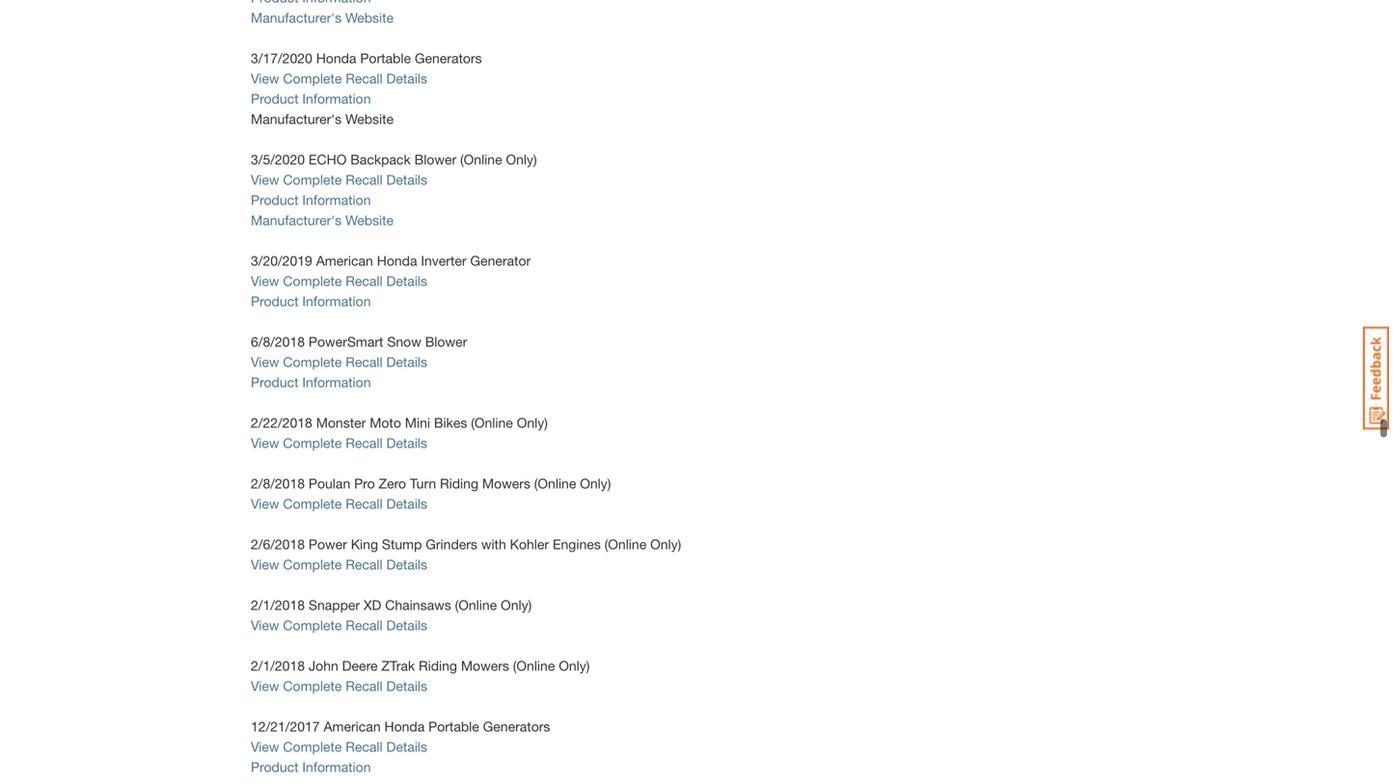 Task type: describe. For each thing, give the bounding box(es) containing it.
2 view complete recall details link from the top
[[251, 172, 431, 188]]

moto
[[370, 415, 401, 431]]

feedback link image
[[1364, 326, 1390, 430]]

xd
[[364, 597, 382, 613]]

recall inside 3/17/2020 honda portable generators view complete recall details product information manufacturer's website
[[346, 70, 383, 86]]

(online inside 2/6/2018 power king stump grinders with kohler engines (online only) view complete recall details
[[605, 537, 647, 552]]

2 manufacturer's website link from the top
[[251, 212, 398, 228]]

only) inside 3/5/2020 echo backpack blower (online only) view complete recall details product information manufacturer's website
[[506, 151, 537, 167]]

recall inside 2/6/2018 power king stump grinders with kohler engines (online only) view complete recall details
[[346, 557, 383, 573]]

1 manufacturer's from the top
[[251, 10, 342, 25]]

8 view complete recall details link from the top
[[251, 618, 431, 634]]

complete inside "3/20/2019 american honda inverter generator view complete recall details product information"
[[283, 273, 342, 289]]

echo
[[309, 151, 347, 167]]

1 manufacturer's website link from the top
[[251, 10, 398, 25]]

kohler
[[510, 537, 549, 552]]

product inside "3/20/2019 american honda inverter generator view complete recall details product information"
[[251, 293, 299, 309]]

details inside 2/1/2018 snapper xd chainsaws (online only) view complete recall details
[[387, 618, 428, 634]]

view inside 3/5/2020 echo backpack blower (online only) view complete recall details product information manufacturer's website
[[251, 172, 279, 188]]

3/5/2020 echo backpack blower (online only) view complete recall details product information manufacturer's website
[[251, 151, 541, 228]]

only) inside 2/6/2018 power king stump grinders with kohler engines (online only) view complete recall details
[[651, 537, 682, 552]]

1 website from the top
[[346, 10, 394, 25]]

inverter
[[421, 253, 467, 269]]

6 view complete recall details link from the top
[[251, 496, 431, 512]]

monster
[[316, 415, 366, 431]]

3/20/2019 american honda inverter generator view complete recall details product information
[[251, 253, 535, 309]]

american for 3/20/2019
[[316, 253, 373, 269]]

3/5/2020
[[251, 151, 305, 167]]

blower for backpack
[[415, 151, 457, 167]]

grinders
[[426, 537, 478, 552]]

2/1/2018 for 2/1/2018 john deere ztrak riding mowers (online only) view complete recall details
[[251, 658, 305, 674]]

honda for 3/20/2019
[[377, 253, 417, 269]]

(online inside 2/22/2018 monster moto mini bikes (online only) view complete recall details
[[471, 415, 513, 431]]

pro
[[354, 476, 375, 492]]

chainsaws
[[385, 597, 451, 613]]

3/17/2020
[[251, 50, 313, 66]]

product inside '6/8/2018 powersmart snow blower view complete recall details product information'
[[251, 374, 299, 390]]

information inside 3/17/2020 honda portable generators view complete recall details product information manufacturer's website
[[302, 91, 371, 107]]

(online inside 2/1/2018 john deere ztrak riding mowers (online only) view complete recall details
[[513, 658, 555, 674]]

only) inside 2/1/2018 snapper xd chainsaws (online only) view complete recall details
[[501, 597, 532, 613]]

bikes
[[434, 415, 467, 431]]

complete inside '6/8/2018 powersmart snow blower view complete recall details product information'
[[283, 354, 342, 370]]

3 view complete recall details link from the top
[[251, 273, 431, 289]]

view inside the 12/21/2017 american honda portable generators view complete recall details product information
[[251, 739, 279, 755]]

snow
[[387, 334, 422, 350]]

7 view complete recall details link from the top
[[251, 557, 428, 573]]

honda inside 3/17/2020 honda portable generators view complete recall details product information manufacturer's website
[[316, 50, 357, 66]]

view inside 2/1/2018 snapper xd chainsaws (online only) view complete recall details
[[251, 618, 279, 634]]

poulan
[[309, 476, 351, 492]]

(online inside 2/1/2018 snapper xd chainsaws (online only) view complete recall details
[[455, 597, 497, 613]]

5 view complete recall details link from the top
[[251, 435, 428, 451]]

2 product information link from the top
[[251, 192, 375, 208]]

only) inside 2/8/2018 poulan pro zero turn riding mowers (online only) view complete recall details
[[580, 476, 611, 492]]

complete inside 2/22/2018 monster moto mini bikes (online only) view complete recall details
[[283, 435, 342, 451]]

ztrak
[[382, 658, 415, 674]]

view inside 2/1/2018 john deere ztrak riding mowers (online only) view complete recall details
[[251, 678, 279, 694]]

riding inside 2/1/2018 john deere ztrak riding mowers (online only) view complete recall details
[[419, 658, 457, 674]]

view inside 3/17/2020 honda portable generators view complete recall details product information manufacturer's website
[[251, 70, 279, 86]]

2/1/2018 john deere ztrak riding mowers (online only) view complete recall details
[[251, 658, 594, 694]]

american for 12/21/2017
[[324, 719, 381, 735]]

recall inside 2/1/2018 snapper xd chainsaws (online only) view complete recall details
[[346, 618, 383, 634]]

view inside '6/8/2018 powersmart snow blower view complete recall details product information'
[[251, 354, 279, 370]]

blower for snow
[[425, 334, 467, 350]]

mowers inside 2/8/2018 poulan pro zero turn riding mowers (online only) view complete recall details
[[482, 476, 531, 492]]

details inside 3/17/2020 honda portable generators view complete recall details product information manufacturer's website
[[387, 70, 428, 86]]

details inside 2/8/2018 poulan pro zero turn riding mowers (online only) view complete recall details
[[387, 496, 428, 512]]

product inside 3/5/2020 echo backpack blower (online only) view complete recall details product information manufacturer's website
[[251, 192, 299, 208]]

details inside 2/6/2018 power king stump grinders with kohler engines (online only) view complete recall details
[[387, 557, 428, 573]]

king
[[351, 537, 378, 552]]

2/6/2018 power king stump grinders with kohler engines (online only) view complete recall details
[[251, 537, 682, 573]]

1 product information link from the top
[[251, 91, 375, 107]]

3/17/2020 honda portable generators view complete recall details product information manufacturer's website
[[251, 50, 486, 127]]

honda for 12/21/2017
[[385, 719, 425, 735]]

complete inside 3/5/2020 echo backpack blower (online only) view complete recall details product information manufacturer's website
[[283, 172, 342, 188]]

2/8/2018 poulan pro zero turn riding mowers (online only) view complete recall details
[[251, 476, 615, 512]]

information inside 3/5/2020 echo backpack blower (online only) view complete recall details product information manufacturer's website
[[302, 192, 371, 208]]

information inside "3/20/2019 american honda inverter generator view complete recall details product information"
[[302, 293, 371, 309]]

2/8/2018
[[251, 476, 305, 492]]

power
[[309, 537, 347, 552]]

2/1/2018 snapper xd chainsaws (online only) view complete recall details
[[251, 597, 536, 634]]

john
[[309, 658, 339, 674]]

product inside the 12/21/2017 american honda portable generators view complete recall details product information
[[251, 759, 299, 775]]



Task type: vqa. For each thing, say whether or not it's contained in the screenshot.
base
no



Task type: locate. For each thing, give the bounding box(es) containing it.
information inside '6/8/2018 powersmart snow blower view complete recall details product information'
[[302, 374, 371, 390]]

details down "mini"
[[387, 435, 428, 451]]

2 manufacturer's from the top
[[251, 111, 342, 127]]

deere
[[342, 658, 378, 674]]

3 product information link from the top
[[251, 293, 375, 309]]

complete down 3/17/2020
[[283, 70, 342, 86]]

honda
[[316, 50, 357, 66], [377, 253, 417, 269], [385, 719, 425, 735]]

1 view from the top
[[251, 70, 279, 86]]

honda down 2/1/2018 john deere ztrak riding mowers (online only) view complete recall details
[[385, 719, 425, 735]]

blower inside 3/5/2020 echo backpack blower (online only) view complete recall details product information manufacturer's website
[[415, 151, 457, 167]]

2 recall from the top
[[346, 172, 383, 188]]

stump
[[382, 537, 422, 552]]

view complete recall details link down 3/17/2020
[[251, 70, 431, 86]]

with
[[481, 537, 506, 552]]

6 details from the top
[[387, 496, 428, 512]]

2/1/2018
[[251, 597, 305, 613], [251, 658, 305, 674]]

manufacturer's up 3/5/2020
[[251, 111, 342, 127]]

view complete recall details link
[[251, 70, 431, 86], [251, 172, 431, 188], [251, 273, 431, 289], [251, 354, 431, 370], [251, 435, 428, 451], [251, 496, 431, 512], [251, 557, 428, 573], [251, 618, 431, 634], [251, 678, 431, 694], [251, 739, 431, 755]]

0 vertical spatial blower
[[415, 151, 457, 167]]

7 view from the top
[[251, 557, 279, 573]]

generator
[[470, 253, 531, 269]]

2 information from the top
[[302, 192, 371, 208]]

complete inside 2/1/2018 snapper xd chainsaws (online only) view complete recall details
[[283, 618, 342, 634]]

9 view complete recall details link from the top
[[251, 678, 431, 694]]

view inside "3/20/2019 american honda inverter generator view complete recall details product information"
[[251, 273, 279, 289]]

8 details from the top
[[387, 618, 428, 634]]

details inside 3/5/2020 echo backpack blower (online only) view complete recall details product information manufacturer's website
[[387, 172, 428, 188]]

product down 3/5/2020
[[251, 192, 299, 208]]

riding right turn
[[440, 476, 479, 492]]

1 complete from the top
[[283, 70, 342, 86]]

american down deere
[[324, 719, 381, 735]]

4 view from the top
[[251, 354, 279, 370]]

2 2/1/2018 from the top
[[251, 658, 305, 674]]

details up backpack
[[387, 70, 428, 86]]

details inside the 12/21/2017 american honda portable generators view complete recall details product information
[[387, 739, 428, 755]]

0 horizontal spatial portable
[[360, 50, 411, 66]]

4 product from the top
[[251, 374, 299, 390]]

0 vertical spatial manufacturer's
[[251, 10, 342, 25]]

website up 3/17/2020 honda portable generators view complete recall details product information manufacturer's website
[[346, 10, 394, 25]]

6/8/2018
[[251, 334, 305, 350]]

1 recall from the top
[[346, 70, 383, 86]]

product down 3/17/2020
[[251, 91, 299, 107]]

1 product from the top
[[251, 91, 299, 107]]

5 recall from the top
[[346, 435, 383, 451]]

portable
[[360, 50, 411, 66], [429, 719, 479, 735]]

3 information from the top
[[302, 293, 371, 309]]

only)
[[506, 151, 537, 167], [517, 415, 548, 431], [580, 476, 611, 492], [651, 537, 682, 552], [501, 597, 532, 613], [559, 658, 590, 674]]

10 recall from the top
[[346, 739, 383, 755]]

2 view from the top
[[251, 172, 279, 188]]

product down 6/8/2018
[[251, 374, 299, 390]]

complete down monster
[[283, 435, 342, 451]]

website
[[346, 10, 394, 25], [346, 111, 394, 127], [346, 212, 394, 228]]

product information link down 12/21/2017
[[251, 759, 375, 775]]

10 complete from the top
[[283, 739, 342, 755]]

details inside "3/20/2019 american honda inverter generator view complete recall details product information"
[[387, 273, 428, 289]]

2 product from the top
[[251, 192, 299, 208]]

information down echo
[[302, 192, 371, 208]]

blower
[[415, 151, 457, 167], [425, 334, 467, 350]]

complete down poulan
[[283, 496, 342, 512]]

3 website from the top
[[346, 212, 394, 228]]

view complete recall details link down powersmart
[[251, 354, 431, 370]]

manufacturer's website link
[[251, 10, 398, 25], [251, 212, 398, 228]]

7 complete from the top
[[283, 557, 342, 573]]

complete down power
[[283, 557, 342, 573]]

2/1/2018 for 2/1/2018 snapper xd chainsaws (online only) view complete recall details
[[251, 597, 305, 613]]

(online inside 2/8/2018 poulan pro zero turn riding mowers (online only) view complete recall details
[[534, 476, 577, 492]]

recall inside "3/20/2019 american honda inverter generator view complete recall details product information"
[[346, 273, 383, 289]]

details down snow
[[387, 354, 428, 370]]

6 view from the top
[[251, 496, 279, 512]]

information inside the 12/21/2017 american honda portable generators view complete recall details product information
[[302, 759, 371, 775]]

details down "ztrak"
[[387, 678, 428, 694]]

1 vertical spatial portable
[[429, 719, 479, 735]]

view complete recall details link down monster
[[251, 435, 428, 451]]

view complete recall details link down the john at bottom
[[251, 678, 431, 694]]

complete
[[283, 70, 342, 86], [283, 172, 342, 188], [283, 273, 342, 289], [283, 354, 342, 370], [283, 435, 342, 451], [283, 496, 342, 512], [283, 557, 342, 573], [283, 618, 342, 634], [283, 678, 342, 694], [283, 739, 342, 755]]

portable down manufacturer's website
[[360, 50, 411, 66]]

8 recall from the top
[[346, 618, 383, 634]]

view complete recall details link down 12/21/2017
[[251, 739, 431, 755]]

4 view complete recall details link from the top
[[251, 354, 431, 370]]

honda left inverter
[[377, 253, 417, 269]]

details down zero
[[387, 496, 428, 512]]

recall inside 2/22/2018 monster moto mini bikes (online only) view complete recall details
[[346, 435, 383, 451]]

1 vertical spatial generators
[[483, 719, 550, 735]]

0 vertical spatial 2/1/2018
[[251, 597, 305, 613]]

product down 12/21/2017
[[251, 759, 299, 775]]

complete inside 3/17/2020 honda portable generators view complete recall details product information manufacturer's website
[[283, 70, 342, 86]]

3/20/2019
[[251, 253, 313, 269]]

10 details from the top
[[387, 739, 428, 755]]

9 complete from the top
[[283, 678, 342, 694]]

product inside 3/17/2020 honda portable generators view complete recall details product information manufacturer's website
[[251, 91, 299, 107]]

view complete recall details link down echo
[[251, 172, 431, 188]]

2 vertical spatial website
[[346, 212, 394, 228]]

manufacturer's up 3/17/2020
[[251, 10, 342, 25]]

5 details from the top
[[387, 435, 428, 451]]

manufacturer's inside 3/17/2020 honda portable generators view complete recall details product information manufacturer's website
[[251, 111, 342, 127]]

website down backpack
[[346, 212, 394, 228]]

2 complete from the top
[[283, 172, 342, 188]]

3 manufacturer's from the top
[[251, 212, 342, 228]]

2 vertical spatial manufacturer's
[[251, 212, 342, 228]]

manufacturer's website link up 3/20/2019
[[251, 212, 398, 228]]

website inside 3/17/2020 honda portable generators view complete recall details product information manufacturer's website
[[346, 111, 394, 127]]

manufacturer's website
[[251, 10, 398, 25]]

complete down the john at bottom
[[283, 678, 342, 694]]

american inside "3/20/2019 american honda inverter generator view complete recall details product information"
[[316, 253, 373, 269]]

riding
[[440, 476, 479, 492], [419, 658, 457, 674]]

3 details from the top
[[387, 273, 428, 289]]

12/21/2017 american honda portable generators view complete recall details product information
[[251, 719, 554, 775]]

4 details from the top
[[387, 354, 428, 370]]

view complete recall details link up powersmart
[[251, 273, 431, 289]]

complete inside the 12/21/2017 american honda portable generators view complete recall details product information
[[283, 739, 342, 755]]

5 complete from the top
[[283, 435, 342, 451]]

complete down snapper
[[283, 618, 342, 634]]

0 horizontal spatial generators
[[415, 50, 482, 66]]

generators
[[415, 50, 482, 66], [483, 719, 550, 735]]

information down 12/21/2017
[[302, 759, 371, 775]]

blower right snow
[[425, 334, 467, 350]]

10 view from the top
[[251, 739, 279, 755]]

details inside 2/1/2018 john deere ztrak riding mowers (online only) view complete recall details
[[387, 678, 428, 694]]

3 complete from the top
[[283, 273, 342, 289]]

portable down 2/1/2018 john deere ztrak riding mowers (online only) view complete recall details
[[429, 719, 479, 735]]

details inside '6/8/2018 powersmart snow blower view complete recall details product information'
[[387, 354, 428, 370]]

complete down 3/20/2019
[[283, 273, 342, 289]]

information up echo
[[302, 91, 371, 107]]

9 recall from the top
[[346, 678, 383, 694]]

(online
[[460, 151, 502, 167], [471, 415, 513, 431], [534, 476, 577, 492], [605, 537, 647, 552], [455, 597, 497, 613], [513, 658, 555, 674]]

0 vertical spatial honda
[[316, 50, 357, 66]]

5 product information link from the top
[[251, 759, 375, 775]]

manufacturer's website link up 3/17/2020
[[251, 10, 398, 25]]

6 complete from the top
[[283, 496, 342, 512]]

0 vertical spatial riding
[[440, 476, 479, 492]]

honda inside "3/20/2019 american honda inverter generator view complete recall details product information"
[[377, 253, 417, 269]]

blower right backpack
[[415, 151, 457, 167]]

7 details from the top
[[387, 557, 428, 573]]

product information link down 3/20/2019
[[251, 293, 375, 309]]

product information link down echo
[[251, 192, 375, 208]]

0 vertical spatial website
[[346, 10, 394, 25]]

website inside 3/5/2020 echo backpack blower (online only) view complete recall details product information manufacturer's website
[[346, 212, 394, 228]]

riding right "ztrak"
[[419, 658, 457, 674]]

snapper
[[309, 597, 360, 613]]

complete down 12/21/2017
[[283, 739, 342, 755]]

1 vertical spatial riding
[[419, 658, 457, 674]]

8 complete from the top
[[283, 618, 342, 634]]

1 horizontal spatial generators
[[483, 719, 550, 735]]

1 vertical spatial 2/1/2018
[[251, 658, 305, 674]]

information
[[302, 91, 371, 107], [302, 192, 371, 208], [302, 293, 371, 309], [302, 374, 371, 390], [302, 759, 371, 775]]

0 vertical spatial portable
[[360, 50, 411, 66]]

mowers right "ztrak"
[[461, 658, 509, 674]]

portable inside 3/17/2020 honda portable generators view complete recall details product information manufacturer's website
[[360, 50, 411, 66]]

3 view from the top
[[251, 273, 279, 289]]

1 vertical spatial american
[[324, 719, 381, 735]]

3 product from the top
[[251, 293, 299, 309]]

details down backpack
[[387, 172, 428, 188]]

8 view from the top
[[251, 618, 279, 634]]

4 product information link from the top
[[251, 374, 375, 390]]

product information link
[[251, 91, 375, 107], [251, 192, 375, 208], [251, 293, 375, 309], [251, 374, 375, 390], [251, 759, 375, 775]]

backpack
[[351, 151, 411, 167]]

details down inverter
[[387, 273, 428, 289]]

1 horizontal spatial portable
[[429, 719, 479, 735]]

view inside 2/6/2018 power king stump grinders with kohler engines (online only) view complete recall details
[[251, 557, 279, 573]]

view
[[251, 70, 279, 86], [251, 172, 279, 188], [251, 273, 279, 289], [251, 354, 279, 370], [251, 435, 279, 451], [251, 496, 279, 512], [251, 557, 279, 573], [251, 618, 279, 634], [251, 678, 279, 694], [251, 739, 279, 755]]

recall
[[346, 70, 383, 86], [346, 172, 383, 188], [346, 273, 383, 289], [346, 354, 383, 370], [346, 435, 383, 451], [346, 496, 383, 512], [346, 557, 383, 573], [346, 618, 383, 634], [346, 678, 383, 694], [346, 739, 383, 755]]

1 information from the top
[[302, 91, 371, 107]]

details
[[387, 70, 428, 86], [387, 172, 428, 188], [387, 273, 428, 289], [387, 354, 428, 370], [387, 435, 428, 451], [387, 496, 428, 512], [387, 557, 428, 573], [387, 618, 428, 634], [387, 678, 428, 694], [387, 739, 428, 755]]

complete down echo
[[283, 172, 342, 188]]

honda down manufacturer's website
[[316, 50, 357, 66]]

recall inside 2/1/2018 john deere ztrak riding mowers (online only) view complete recall details
[[346, 678, 383, 694]]

1 vertical spatial manufacturer's website link
[[251, 212, 398, 228]]

only) inside 2/22/2018 monster moto mini bikes (online only) view complete recall details
[[517, 415, 548, 431]]

american
[[316, 253, 373, 269], [324, 719, 381, 735]]

2/1/2018 left the john at bottom
[[251, 658, 305, 674]]

information up monster
[[302, 374, 371, 390]]

portable inside the 12/21/2017 american honda portable generators view complete recall details product information
[[429, 719, 479, 735]]

details down 2/1/2018 john deere ztrak riding mowers (online only) view complete recall details
[[387, 739, 428, 755]]

7 recall from the top
[[346, 557, 383, 573]]

website up backpack
[[346, 111, 394, 127]]

6 recall from the top
[[346, 496, 383, 512]]

2/6/2018
[[251, 537, 305, 552]]

mowers
[[482, 476, 531, 492], [461, 658, 509, 674]]

view complete recall details link down poulan
[[251, 496, 431, 512]]

complete inside 2/8/2018 poulan pro zero turn riding mowers (online only) view complete recall details
[[283, 496, 342, 512]]

2 details from the top
[[387, 172, 428, 188]]

zero
[[379, 476, 406, 492]]

american inside the 12/21/2017 american honda portable generators view complete recall details product information
[[324, 719, 381, 735]]

0 vertical spatial generators
[[415, 50, 482, 66]]

only) inside 2/1/2018 john deere ztrak riding mowers (online only) view complete recall details
[[559, 658, 590, 674]]

1 details from the top
[[387, 70, 428, 86]]

mowers up with
[[482, 476, 531, 492]]

1 view complete recall details link from the top
[[251, 70, 431, 86]]

4 information from the top
[[302, 374, 371, 390]]

2/1/2018 inside 2/1/2018 john deere ztrak riding mowers (online only) view complete recall details
[[251, 658, 305, 674]]

manufacturer's up 3/20/2019
[[251, 212, 342, 228]]

(online inside 3/5/2020 echo backpack blower (online only) view complete recall details product information manufacturer's website
[[460, 151, 502, 167]]

4 complete from the top
[[283, 354, 342, 370]]

1 vertical spatial honda
[[377, 253, 417, 269]]

product information link down 3/17/2020
[[251, 91, 375, 107]]

information up powersmart
[[302, 293, 371, 309]]

riding inside 2/8/2018 poulan pro zero turn riding mowers (online only) view complete recall details
[[440, 476, 479, 492]]

6/8/2018 powersmart snow blower view complete recall details product information
[[251, 334, 471, 390]]

honda inside the 12/21/2017 american honda portable generators view complete recall details product information
[[385, 719, 425, 735]]

manufacturer's inside 3/5/2020 echo backpack blower (online only) view complete recall details product information manufacturer's website
[[251, 212, 342, 228]]

5 product from the top
[[251, 759, 299, 775]]

details down stump
[[387, 557, 428, 573]]

2/1/2018 left snapper
[[251, 597, 305, 613]]

product information link up monster
[[251, 374, 375, 390]]

view complete recall details link down power
[[251, 557, 428, 573]]

2/1/2018 inside 2/1/2018 snapper xd chainsaws (online only) view complete recall details
[[251, 597, 305, 613]]

1 vertical spatial mowers
[[461, 658, 509, 674]]

2/22/2018 monster moto mini bikes (online only) view complete recall details
[[251, 415, 552, 451]]

blower inside '6/8/2018 powersmart snow blower view complete recall details product information'
[[425, 334, 467, 350]]

view inside 2/8/2018 poulan pro zero turn riding mowers (online only) view complete recall details
[[251, 496, 279, 512]]

product up 6/8/2018
[[251, 293, 299, 309]]

4 recall from the top
[[346, 354, 383, 370]]

generators inside the 12/21/2017 american honda portable generators view complete recall details product information
[[483, 719, 550, 735]]

details down chainsaws
[[387, 618, 428, 634]]

generators inside 3/17/2020 honda portable generators view complete recall details product information manufacturer's website
[[415, 50, 482, 66]]

view inside 2/22/2018 monster moto mini bikes (online only) view complete recall details
[[251, 435, 279, 451]]

0 vertical spatial american
[[316, 253, 373, 269]]

0 vertical spatial manufacturer's website link
[[251, 10, 398, 25]]

recall inside 2/8/2018 poulan pro zero turn riding mowers (online only) view complete recall details
[[346, 496, 383, 512]]

american right 3/20/2019
[[316, 253, 373, 269]]

complete down powersmart
[[283, 354, 342, 370]]

recall inside 3/5/2020 echo backpack blower (online only) view complete recall details product information manufacturer's website
[[346, 172, 383, 188]]

powersmart
[[309, 334, 384, 350]]

complete inside 2/6/2018 power king stump grinders with kohler engines (online only) view complete recall details
[[283, 557, 342, 573]]

view complete recall details link down snapper
[[251, 618, 431, 634]]

12/21/2017
[[251, 719, 320, 735]]

product
[[251, 91, 299, 107], [251, 192, 299, 208], [251, 293, 299, 309], [251, 374, 299, 390], [251, 759, 299, 775]]

3 recall from the top
[[346, 273, 383, 289]]

recall inside the 12/21/2017 american honda portable generators view complete recall details product information
[[346, 739, 383, 755]]

1 vertical spatial website
[[346, 111, 394, 127]]

1 vertical spatial manufacturer's
[[251, 111, 342, 127]]

mowers inside 2/1/2018 john deere ztrak riding mowers (online only) view complete recall details
[[461, 658, 509, 674]]

turn
[[410, 476, 436, 492]]

5 view from the top
[[251, 435, 279, 451]]

5 information from the top
[[302, 759, 371, 775]]

engines
[[553, 537, 601, 552]]

2 vertical spatial honda
[[385, 719, 425, 735]]

manufacturer's
[[251, 10, 342, 25], [251, 111, 342, 127], [251, 212, 342, 228]]

complete inside 2/1/2018 john deere ztrak riding mowers (online only) view complete recall details
[[283, 678, 342, 694]]

details inside 2/22/2018 monster moto mini bikes (online only) view complete recall details
[[387, 435, 428, 451]]

mini
[[405, 415, 430, 431]]

10 view complete recall details link from the top
[[251, 739, 431, 755]]

0 vertical spatial mowers
[[482, 476, 531, 492]]

1 vertical spatial blower
[[425, 334, 467, 350]]

2/22/2018
[[251, 415, 313, 431]]

recall inside '6/8/2018 powersmart snow blower view complete recall details product information'
[[346, 354, 383, 370]]

1 2/1/2018 from the top
[[251, 597, 305, 613]]

9 view from the top
[[251, 678, 279, 694]]

2 website from the top
[[346, 111, 394, 127]]

9 details from the top
[[387, 678, 428, 694]]



